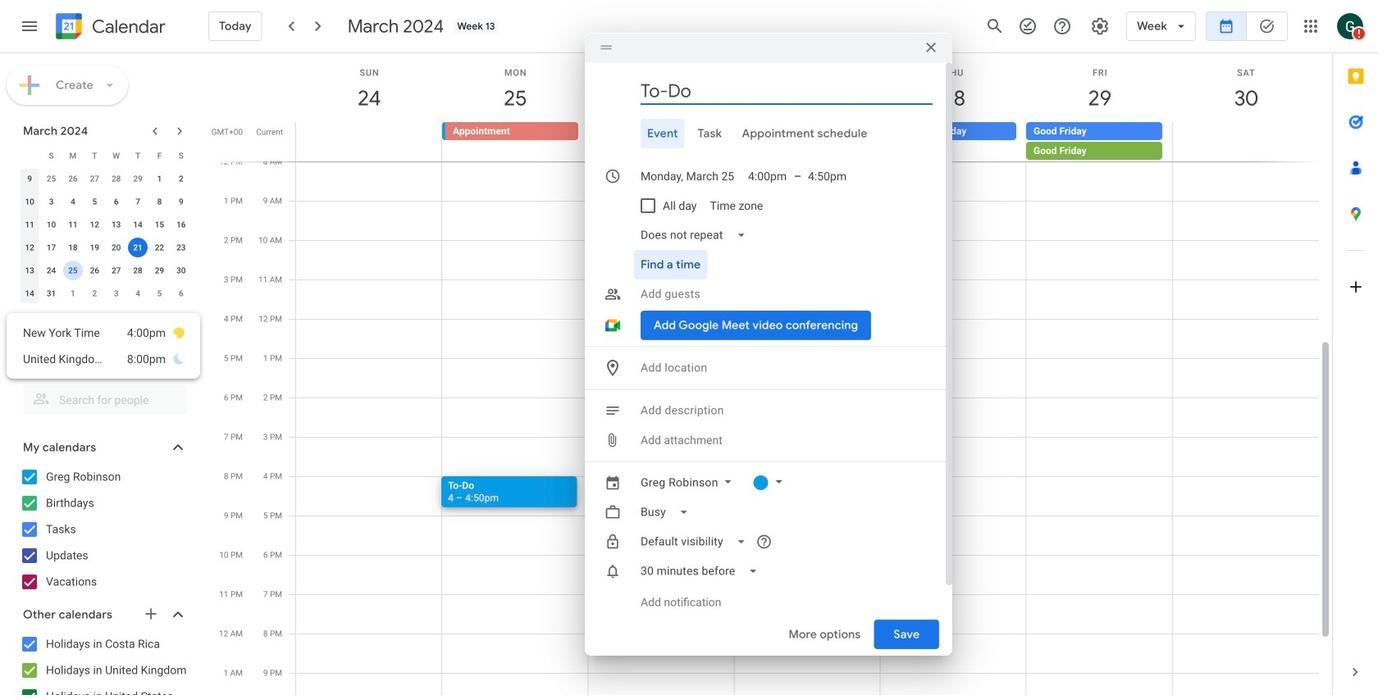 Task type: describe. For each thing, give the bounding box(es) containing it.
february 27 element
[[85, 169, 104, 189]]

april 4 element
[[128, 284, 148, 304]]

24 element
[[41, 261, 61, 281]]

april 3 element
[[106, 284, 126, 304]]

5 element
[[85, 192, 104, 212]]

heading inside calendar element
[[89, 17, 166, 37]]

0 horizontal spatial tab list
[[598, 119, 933, 149]]

13 element
[[106, 215, 126, 235]]

28 element
[[128, 261, 148, 281]]

row down 6 'element'
[[19, 213, 192, 236]]

row up the 12 element
[[19, 190, 192, 213]]

27 element
[[106, 261, 126, 281]]

row up 6 'element'
[[19, 167, 192, 190]]

29 element
[[150, 261, 169, 281]]

add other calendars image
[[143, 607, 159, 623]]

row group inside march 2024 grid
[[19, 167, 192, 305]]

row up april 3 element
[[19, 259, 192, 282]]

1 element
[[150, 169, 169, 189]]

End time text field
[[809, 162, 848, 191]]

25 element
[[63, 261, 83, 281]]

row down the 12 element
[[19, 236, 192, 259]]

Start time text field
[[749, 162, 788, 191]]

to element
[[794, 170, 802, 183]]

april 6 element
[[171, 284, 191, 304]]

26 element
[[85, 261, 104, 281]]

2 list item from the top
[[23, 346, 185, 373]]

22 element
[[150, 238, 169, 258]]

20 element
[[106, 238, 126, 258]]



Task type: vqa. For each thing, say whether or not it's contained in the screenshot.
11 to the right
no



Task type: locate. For each thing, give the bounding box(es) containing it.
main drawer image
[[20, 16, 39, 36]]

30 element
[[171, 261, 191, 281]]

18 element
[[63, 238, 83, 258]]

7 element
[[128, 192, 148, 212]]

None search field
[[0, 379, 204, 415]]

None field
[[634, 221, 760, 250], [634, 498, 702, 528], [634, 528, 760, 557], [634, 557, 772, 587], [634, 221, 760, 250], [634, 498, 702, 528], [634, 528, 760, 557], [634, 557, 772, 587]]

row group
[[19, 167, 192, 305]]

11 element
[[63, 215, 83, 235]]

february 25 element
[[41, 169, 61, 189]]

list item up "search for people" text box
[[23, 346, 185, 373]]

settings menu image
[[1091, 16, 1111, 36]]

march 2024 grid
[[16, 144, 192, 305]]

Add title text field
[[641, 79, 933, 103]]

row up 'to' element
[[289, 122, 1333, 162]]

Start date text field
[[641, 162, 735, 191]]

cell
[[296, 122, 442, 162], [588, 122, 735, 162], [735, 122, 881, 162], [1027, 122, 1173, 162], [1173, 122, 1319, 162], [127, 236, 149, 259], [62, 259, 84, 282]]

april 2 element
[[85, 284, 104, 304]]

19 element
[[85, 238, 104, 258]]

9 element
[[171, 192, 191, 212]]

6 element
[[106, 192, 126, 212]]

14 element
[[128, 215, 148, 235]]

3 element
[[41, 192, 61, 212]]

16 element
[[171, 215, 191, 235]]

row up february 27 element in the left top of the page
[[19, 144, 192, 167]]

heading
[[89, 17, 166, 37]]

february 28 element
[[106, 169, 126, 189]]

calendar element
[[53, 10, 166, 46]]

Search for people text field
[[33, 386, 177, 415]]

15 element
[[150, 215, 169, 235]]

31 element
[[41, 284, 61, 304]]

list
[[7, 314, 200, 379]]

21, today element
[[128, 238, 148, 258]]

row
[[289, 122, 1333, 162], [19, 144, 192, 167], [19, 167, 192, 190], [19, 190, 192, 213], [19, 213, 192, 236], [19, 236, 192, 259], [19, 259, 192, 282], [19, 282, 192, 305]]

april 5 element
[[150, 284, 169, 304]]

1 list item from the top
[[23, 320, 185, 346]]

column header
[[19, 144, 41, 167]]

2 element
[[171, 169, 191, 189]]

1 horizontal spatial tab list
[[1334, 53, 1379, 650]]

12 element
[[85, 215, 104, 235]]

april 1 element
[[63, 284, 83, 304]]

grid
[[210, 53, 1333, 696]]

february 29 element
[[128, 169, 148, 189]]

february 26 element
[[63, 169, 83, 189]]

row down 27 element on the left top of page
[[19, 282, 192, 305]]

23 element
[[171, 238, 191, 258]]

17 element
[[41, 238, 61, 258]]

4 element
[[63, 192, 83, 212]]

list item down april 2 element
[[23, 320, 185, 346]]

list item
[[23, 320, 185, 346], [23, 346, 185, 373]]

tab list
[[1334, 53, 1379, 650], [598, 119, 933, 149]]

my calendars list
[[3, 465, 204, 596]]

other calendars list
[[3, 632, 204, 696]]

column header inside march 2024 grid
[[19, 144, 41, 167]]

8 element
[[150, 192, 169, 212]]

10 element
[[41, 215, 61, 235]]



